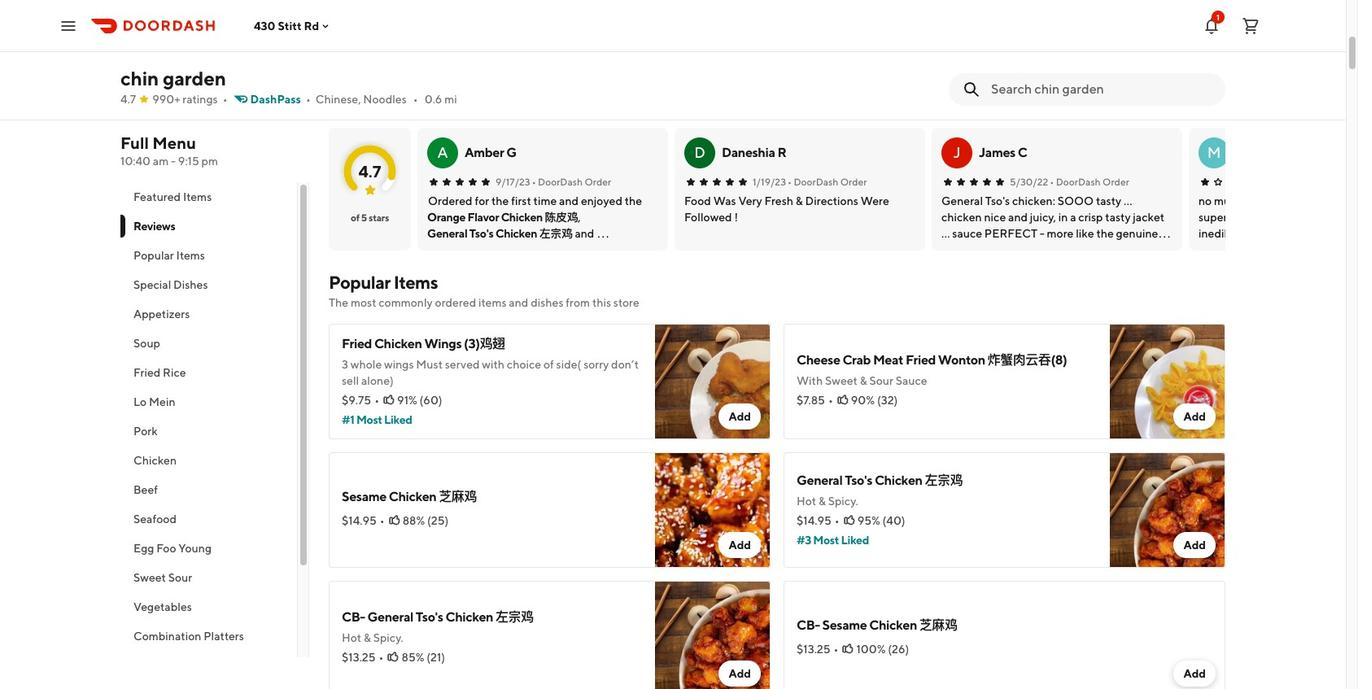 Task type: vqa. For each thing, say whether or not it's contained in the screenshot.
THE PICO within the California Burrito Choice of meat, melted cheese, rice, beans, French fries, pico de gallo, fresh guacamole and sour cream.
no



Task type: describe. For each thing, give the bounding box(es) containing it.
0 horizontal spatial 990+
[[152, 93, 180, 106]]

pm
[[202, 155, 218, 168]]

10:40
[[120, 155, 151, 168]]

dashpass
[[250, 93, 301, 106]]

add for cb- general tso's chicken 左宗鸡
[[729, 667, 751, 680]]

add for general tso's chicken 左宗鸡
[[1184, 539, 1206, 552]]

sauce
[[896, 374, 928, 387]]

orange flavor chicken 陈皮鸡 general tso's chicken 左宗鸡
[[427, 211, 578, 240]]

(60)
[[420, 394, 442, 407]]

cb- general tso's chicken 左宗鸡 hot & spicy.
[[342, 610, 534, 645]]

amber
[[465, 145, 504, 160]]

open menu image
[[59, 16, 78, 35]]

commonly
[[379, 296, 433, 309]]

fried inside button
[[133, 366, 161, 379]]

fried inside cheese crab meat fried wonton 炸蟹肉 云吞(8)
[[1104, 11, 1134, 27]]

james
[[979, 145, 1016, 160]]

public
[[417, 100, 450, 113]]

amber g
[[465, 145, 517, 160]]

special dishes button
[[120, 270, 297, 299]]

notification bell image
[[1202, 16, 1222, 35]]

• up #3 most liked
[[835, 514, 840, 527]]

$7.85
[[797, 394, 825, 407]]

items
[[479, 296, 507, 309]]

add inside "button"
[[1077, 95, 1100, 108]]

crab for 云吞(8)
[[1149, 0, 1178, 9]]

cb- sesame chicken 芝麻鸡
[[797, 618, 957, 633]]

1 vertical spatial 4.7
[[359, 162, 381, 180]]

general inside cb- general tso's chicken 左宗鸡 hot & spicy.
[[367, 610, 413, 625]]

am
[[153, 155, 169, 168]]

#1
[[342, 413, 354, 426]]

doordash for j
[[1056, 176, 1101, 188]]

rd
[[304, 19, 319, 32]]

m
[[1207, 144, 1221, 161]]

reviews for reviews
[[133, 220, 175, 233]]

popular items button
[[120, 241, 297, 270]]

• inside reviews 990+ ratings • 41 public reviews
[[397, 100, 401, 113]]

add button for sesame chicken 芝麻鸡
[[719, 532, 761, 558]]

add for cheese crab meat fried wonton 炸蟹肉云吞(8)
[[1184, 410, 1206, 423]]

$7.85 •
[[797, 394, 833, 407]]

炸蟹肉云吞(8)
[[988, 352, 1067, 368]]

左宗鸡 inside the orange flavor chicken 陈皮鸡 general tso's chicken 左宗鸡
[[539, 227, 573, 240]]

with
[[482, 358, 505, 371]]

cheese for cheese crab meat fried wonton 炸蟹肉云吞(8) with sweet & sour sauce
[[797, 352, 840, 368]]

• left chinese,
[[306, 93, 311, 106]]

popular for popular items the most commonly ordered items and dishes from this store
[[329, 272, 391, 293]]

egg foo young
[[133, 542, 212, 555]]

vegetables button
[[120, 592, 297, 622]]

cheese crab meat fried wonton 炸蟹肉 云吞(8)
[[1104, 0, 1224, 45]]

young
[[179, 542, 212, 555]]

炸蟹肉
[[1186, 11, 1224, 27]]

• right $7.85
[[828, 394, 833, 407]]

#3
[[797, 534, 811, 547]]

0 vertical spatial sesame
[[342, 489, 387, 505]]

daneshia r
[[722, 145, 786, 160]]

order for d
[[841, 176, 867, 188]]

most
[[351, 296, 376, 309]]

fried chicken wings (3)鸡翅 3 whole wings must served with choice of side( sorry don't sell alone)
[[342, 336, 639, 387]]

88% (25)
[[403, 514, 449, 527]]

meat for with
[[873, 352, 903, 368]]

lo mein
[[133, 396, 175, 409]]

(21)
[[427, 651, 445, 664]]

wonton for 炸蟹肉云吞(8)
[[938, 352, 985, 368]]

daneshia
[[722, 145, 775, 160]]

fried inside "cheese crab meat fried wonton 炸蟹肉云吞(8) with sweet & sour sauce"
[[906, 352, 936, 368]]

陈皮鸡
[[545, 211, 578, 224]]

popular for popular items
[[133, 249, 174, 262]]

cb- for cb- general tso's chicken 左宗鸡 hot & spicy.
[[342, 610, 365, 625]]

chinese, noodles • 0.6 mi
[[316, 93, 457, 106]]

choice
[[507, 358, 541, 371]]

stitt
[[278, 19, 302, 32]]

egg foo young button
[[120, 534, 297, 563]]

• right 5/30/22
[[1050, 176, 1054, 188]]

$9.75 •
[[342, 394, 379, 407]]

orange flavor chicken 陈皮鸡 button
[[427, 209, 578, 225]]

dashpass •
[[250, 93, 311, 106]]

$14.95 for 95%
[[797, 514, 832, 527]]

#3 most liked
[[797, 534, 869, 547]]

41
[[404, 100, 415, 113]]

430 stitt rd
[[254, 19, 319, 32]]

$14.95 • for 88% (25)
[[342, 514, 385, 527]]

next image
[[1206, 95, 1219, 108]]

add for sesame chicken 芝麻鸡
[[729, 539, 751, 552]]

doordash for a
[[538, 176, 583, 188]]

of inside fried chicken wings (3)鸡翅 3 whole wings must served with choice of side( sorry don't sell alone)
[[544, 358, 554, 371]]

0 vertical spatial 芝麻鸡
[[439, 489, 477, 505]]

chicken inside button
[[133, 454, 177, 467]]

chin garden
[[120, 67, 226, 90]]

(26)
[[888, 643, 909, 656]]

most for fried
[[356, 413, 382, 426]]

reviews
[[452, 100, 491, 113]]

platters
[[204, 630, 244, 643]]

fried chicken wings (3)鸡翅 image
[[655, 324, 771, 439]]

meat for 云吞(8)
[[1180, 0, 1210, 9]]

chicken inside general tso's chicken 左宗鸡 hot & spicy.
[[875, 473, 923, 488]]

1
[[1217, 12, 1220, 22]]

whole
[[351, 358, 382, 371]]

a
[[437, 144, 448, 161]]

mein
[[149, 396, 175, 409]]

dishes
[[173, 278, 208, 291]]

reviews for reviews 990+ ratings • 41 public reviews
[[329, 76, 395, 97]]

0 vertical spatial of
[[351, 212, 360, 224]]

5
[[361, 212, 367, 224]]

$13.25 for 85%
[[342, 651, 376, 664]]

mi
[[445, 93, 457, 106]]

pork
[[133, 425, 158, 438]]

appetizers
[[133, 308, 190, 321]]

liked for tso's
[[841, 534, 869, 547]]

general inside the orange flavor chicken 陈皮鸡 general tso's chicken 左宗鸡
[[427, 227, 467, 240]]

pork button
[[120, 417, 297, 446]]

sesame chicken 芝麻鸡
[[342, 489, 477, 505]]

add button for cheese crab meat fried wonton 炸蟹肉云吞(8)
[[1174, 404, 1216, 430]]

add review button
[[1068, 89, 1151, 115]]

0 vertical spatial 4.7
[[120, 93, 136, 106]]

served
[[445, 358, 480, 371]]

chinese,
[[316, 93, 361, 106]]

Item Search search field
[[991, 81, 1213, 98]]

ratings inside reviews 990+ ratings • 41 public reviews
[[359, 100, 394, 113]]

g
[[506, 145, 517, 160]]

featured
[[133, 190, 181, 203]]

#1 most liked
[[342, 413, 412, 426]]

• left 100%
[[834, 643, 839, 656]]

items for popular items
[[176, 249, 205, 262]]

order for j
[[1103, 176, 1130, 188]]

store
[[614, 296, 640, 309]]

of 5 stars
[[351, 212, 389, 224]]

combination platters button
[[120, 622, 297, 651]]

from
[[566, 296, 590, 309]]

chicken inside fried chicken wings (3)鸡翅 3 whole wings must served with choice of side( sorry don't sell alone)
[[374, 336, 422, 352]]

tso's inside general tso's chicken 左宗鸡 hot & spicy.
[[845, 473, 873, 488]]

& inside "cheese crab meat fried wonton 炸蟹肉云吞(8) with sweet & sour sauce"
[[860, 374, 867, 387]]

sweet inside "cheese crab meat fried wonton 炸蟹肉云吞(8) with sweet & sour sauce"
[[825, 374, 858, 387]]

general tso's chicken 左宗鸡 hot & spicy.
[[797, 473, 963, 508]]

order for a
[[585, 176, 611, 188]]

• down garden
[[223, 93, 228, 106]]

general inside general tso's chicken 左宗鸡 hot & spicy.
[[797, 473, 843, 488]]



Task type: locate. For each thing, give the bounding box(es) containing it.
chicken inside cb- general tso's chicken 左宗鸡 hot & spicy.
[[446, 610, 493, 625]]

88%
[[403, 514, 425, 527]]

1 horizontal spatial $13.25 •
[[797, 643, 839, 656]]

tso's up 85% (21)
[[416, 610, 443, 625]]

doordash right 5/30/22
[[1056, 176, 1101, 188]]

doordash right 1/19/23 at the right top of the page
[[794, 176, 839, 188]]

popular up most
[[329, 272, 391, 293]]

1 vertical spatial cheese
[[797, 352, 840, 368]]

sweet inside button
[[133, 571, 166, 584]]

wings
[[384, 358, 414, 371]]

& inside cb- general tso's chicken 左宗鸡 hot & spicy.
[[364, 632, 371, 645]]

0 horizontal spatial $14.95 •
[[342, 514, 385, 527]]

liked for chicken
[[384, 413, 412, 426]]

cheese inside "cheese crab meat fried wonton 炸蟹肉云吞(8) with sweet & sour sauce"
[[797, 352, 840, 368]]

j
[[953, 144, 961, 161]]

1 vertical spatial items
[[176, 249, 205, 262]]

0 horizontal spatial &
[[364, 632, 371, 645]]

2 vertical spatial tso's
[[416, 610, 443, 625]]

• doordash order for a
[[532, 176, 611, 188]]

1 horizontal spatial spicy.
[[828, 495, 858, 508]]

d
[[694, 144, 705, 161]]

• doordash order up 陈皮鸡
[[532, 176, 611, 188]]

1 doordash from the left
[[538, 176, 583, 188]]

5/30/22
[[1010, 176, 1048, 188]]

sour inside sweet sour button
[[168, 571, 192, 584]]

$14.95 •
[[342, 514, 385, 527], [797, 514, 840, 527]]

add button for fried chicken wings (3)鸡翅
[[719, 404, 761, 430]]

2 $14.95 from the left
[[797, 514, 832, 527]]

1 vertical spatial tso's
[[845, 473, 873, 488]]

1 horizontal spatial popular
[[329, 272, 391, 293]]

2 doordash from the left
[[794, 176, 839, 188]]

add button for cb- general tso's chicken 左宗鸡
[[719, 661, 761, 687]]

1 horizontal spatial liked
[[841, 534, 869, 547]]

1 vertical spatial hot
[[342, 632, 361, 645]]

3 doordash from the left
[[1056, 176, 1101, 188]]

$13.25 • for 85% (21)
[[342, 651, 384, 664]]

0 horizontal spatial sesame
[[342, 489, 387, 505]]

lo mein button
[[120, 387, 297, 417]]

0 horizontal spatial cheese
[[797, 352, 840, 368]]

0 vertical spatial popular
[[133, 249, 174, 262]]

1 $14.95 from the left
[[342, 514, 377, 527]]

$14.95 • for 95% (40)
[[797, 514, 840, 527]]

fried up whole
[[342, 336, 372, 352]]

0 vertical spatial cheese
[[1104, 0, 1147, 9]]

sweet up 90%
[[825, 374, 858, 387]]

sour inside "cheese crab meat fried wonton 炸蟹肉云吞(8) with sweet & sour sauce"
[[870, 374, 894, 387]]

(32)
[[877, 394, 898, 407]]

1 horizontal spatial $14.95
[[797, 514, 832, 527]]

1 horizontal spatial 左宗鸡
[[539, 227, 573, 240]]

0 vertical spatial reviews
[[329, 76, 395, 97]]

popular items
[[133, 249, 205, 262]]

fried up sauce
[[906, 352, 936, 368]]

order
[[585, 176, 611, 188], [841, 176, 867, 188], [1103, 176, 1130, 188]]

sesame down #1 most liked
[[342, 489, 387, 505]]

james c
[[979, 145, 1027, 160]]

1 vertical spatial sour
[[168, 571, 192, 584]]

crab for with
[[843, 352, 871, 368]]

$13.25
[[797, 643, 831, 656], [342, 651, 376, 664]]

1 vertical spatial 左宗鸡
[[925, 473, 963, 488]]

reviews inside reviews 990+ ratings • 41 public reviews
[[329, 76, 395, 97]]

ratings down garden
[[183, 93, 218, 106]]

spicy. inside cb- general tso's chicken 左宗鸡 hot & spicy.
[[373, 632, 403, 645]]

3 order from the left
[[1103, 176, 1130, 188]]

popular items the most commonly ordered items and dishes from this store
[[329, 272, 640, 309]]

0 vertical spatial spicy.
[[828, 495, 858, 508]]

full
[[120, 133, 149, 152]]

cheese crab meat fried wonton 炸蟹肉云吞(8) image
[[1110, 324, 1226, 439]]

items for featured items
[[183, 190, 212, 203]]

1 vertical spatial liked
[[841, 534, 869, 547]]

c
[[1018, 145, 1027, 160]]

3
[[342, 358, 348, 371]]

sesame chicken 芝麻鸡 image
[[655, 453, 771, 568]]

hot inside general tso's chicken 左宗鸡 hot & spicy.
[[797, 495, 816, 508]]

sweet sour
[[133, 571, 192, 584]]

most right #1
[[356, 413, 382, 426]]

1 vertical spatial of
[[544, 358, 554, 371]]

9:15
[[178, 155, 199, 168]]

0 vertical spatial general
[[427, 227, 467, 240]]

91%
[[397, 394, 417, 407]]

this
[[592, 296, 611, 309]]

items for popular items the most commonly ordered items and dishes from this store
[[394, 272, 438, 293]]

wonton up 云吞(8)
[[1136, 11, 1183, 27]]

reviews link
[[329, 76, 395, 97]]

items inside popular items the most commonly ordered items and dishes from this store
[[394, 272, 438, 293]]

$13.25 • for 100% (26)
[[797, 643, 839, 656]]

must
[[416, 358, 443, 371]]

(40)
[[883, 514, 906, 527]]

special
[[133, 278, 171, 291]]

popular inside popular items the most commonly ordered items and dishes from this store
[[329, 272, 391, 293]]

sesame up 100%
[[822, 618, 867, 633]]

sweet
[[825, 374, 858, 387], [133, 571, 166, 584]]

4.7 down chin
[[120, 93, 136, 106]]

fried left rice
[[133, 366, 161, 379]]

1 horizontal spatial order
[[841, 176, 867, 188]]

1 $14.95 • from the left
[[342, 514, 385, 527]]

cb-
[[342, 610, 365, 625], [797, 618, 820, 633]]

$13.25 for 100%
[[797, 643, 831, 656]]

most
[[356, 413, 382, 426], [813, 534, 839, 547]]

85%
[[402, 651, 424, 664]]

0 horizontal spatial tso's
[[416, 610, 443, 625]]

liked down "91%"
[[384, 413, 412, 426]]

1 horizontal spatial cheese
[[1104, 0, 1147, 9]]

• left 88%
[[380, 514, 385, 527]]

and
[[509, 296, 528, 309]]

• up #1 most liked
[[375, 394, 379, 407]]

1/19/23
[[753, 176, 786, 188]]

$14.95 • left 88%
[[342, 514, 385, 527]]

liked down 95%
[[841, 534, 869, 547]]

1 vertical spatial popular
[[329, 272, 391, 293]]

spicy. up 95%
[[828, 495, 858, 508]]

cb- for cb- sesame chicken 芝麻鸡
[[797, 618, 820, 633]]

cheese crab meat fried wonton 炸蟹肉 云吞(8) button
[[1100, 0, 1229, 58]]

soup
[[133, 337, 160, 350]]

$14.95 for 88%
[[342, 514, 377, 527]]

doordash up 陈皮鸡
[[538, 176, 583, 188]]

wonton inside "cheese crab meat fried wonton 炸蟹肉云吞(8) with sweet & sour sauce"
[[938, 352, 985, 368]]

1 vertical spatial wonton
[[938, 352, 985, 368]]

tso's up 95%
[[845, 473, 873, 488]]

0 vertical spatial wonton
[[1136, 11, 1183, 27]]

popular inside button
[[133, 249, 174, 262]]

1 horizontal spatial sesame
[[822, 618, 867, 633]]

1 horizontal spatial $13.25
[[797, 643, 831, 656]]

add review
[[1077, 95, 1141, 108]]

95% (40)
[[858, 514, 906, 527]]

cheese crab meat fried wonton 炸蟹肉云吞(8) with sweet & sour sauce
[[797, 352, 1067, 387]]

90% (32)
[[851, 394, 898, 407]]

tso's inside the orange flavor chicken 陈皮鸡 general tso's chicken 左宗鸡
[[469, 227, 494, 240]]

• doordash order
[[532, 176, 611, 188], [788, 176, 867, 188], [1050, 176, 1130, 188]]

featured items button
[[120, 182, 297, 212]]

0 horizontal spatial 芝麻鸡
[[439, 489, 477, 505]]

0 horizontal spatial 4.7
[[120, 93, 136, 106]]

0 vertical spatial sour
[[870, 374, 894, 387]]

0 vertical spatial items
[[183, 190, 212, 203]]

• doordash order for j
[[1050, 176, 1130, 188]]

cb- inside cb- general tso's chicken 左宗鸡 hot & spicy.
[[342, 610, 365, 625]]

full menu 10:40 am - 9:15 pm
[[120, 133, 218, 168]]

3 • doordash order from the left
[[1050, 176, 1130, 188]]

meat up sauce
[[873, 352, 903, 368]]

1 horizontal spatial cb-
[[797, 618, 820, 633]]

don't
[[611, 358, 639, 371]]

fried inside fried chicken wings (3)鸡翅 3 whole wings must served with choice of side( sorry don't sell alone)
[[342, 336, 372, 352]]

general down orange
[[427, 227, 467, 240]]

0 horizontal spatial hot
[[342, 632, 361, 645]]

add for fried chicken wings (3)鸡翅
[[729, 410, 751, 423]]

0 horizontal spatial doordash
[[538, 176, 583, 188]]

general tso's chicken 左宗鸡 button
[[427, 225, 573, 242]]

chin
[[120, 67, 159, 90]]

$14.95 • up the #3
[[797, 514, 840, 527]]

2 $14.95 • from the left
[[797, 514, 840, 527]]

vegetables
[[133, 601, 192, 614]]

0 horizontal spatial order
[[585, 176, 611, 188]]

0 horizontal spatial most
[[356, 413, 382, 426]]

previous image
[[1174, 95, 1187, 108]]

2 vertical spatial general
[[367, 610, 413, 625]]

-
[[171, 155, 176, 168]]

fried up 云吞(8)
[[1104, 11, 1134, 27]]

sour
[[870, 374, 894, 387], [168, 571, 192, 584]]

2 horizontal spatial order
[[1103, 176, 1130, 188]]

0 vertical spatial most
[[356, 413, 382, 426]]

wonton left 炸蟹肉云吞(8)
[[938, 352, 985, 368]]

2 vertical spatial items
[[394, 272, 438, 293]]

0 horizontal spatial • doordash order
[[532, 176, 611, 188]]

tso's down flavor
[[469, 227, 494, 240]]

r
[[778, 145, 786, 160]]

1 horizontal spatial wonton
[[1136, 11, 1183, 27]]

• right 9/17/23
[[532, 176, 536, 188]]

add
[[1077, 95, 1100, 108], [729, 410, 751, 423], [1184, 410, 1206, 423], [729, 539, 751, 552], [1184, 539, 1206, 552], [729, 667, 751, 680], [1184, 667, 1206, 680]]

1 horizontal spatial general
[[427, 227, 467, 240]]

0 vertical spatial 左宗鸡
[[539, 227, 573, 240]]

fried
[[1104, 11, 1134, 27], [342, 336, 372, 352], [906, 352, 936, 368], [133, 366, 161, 379]]

0 horizontal spatial meat
[[873, 352, 903, 368]]

$13.25 • left 85%
[[342, 651, 384, 664]]

1 horizontal spatial most
[[813, 534, 839, 547]]

general tso's chicken 左宗鸡 image
[[1110, 453, 1226, 568]]

1 horizontal spatial ratings
[[359, 100, 394, 113]]

1 vertical spatial &
[[819, 495, 826, 508]]

cheese
[[1104, 0, 1147, 9], [797, 352, 840, 368]]

990+ down chin garden
[[152, 93, 180, 106]]

云吞(8)
[[1104, 29, 1145, 45]]

doordash for d
[[794, 176, 839, 188]]

1 horizontal spatial reviews
[[329, 76, 395, 97]]

0 horizontal spatial 左宗鸡
[[496, 610, 534, 625]]

• doordash order right 1/19/23 at the right top of the page
[[788, 176, 867, 188]]

9/17/23
[[496, 176, 530, 188]]

• left 85%
[[379, 651, 384, 664]]

0 horizontal spatial cb-
[[342, 610, 365, 625]]

1 vertical spatial reviews
[[133, 220, 175, 233]]

$13.25 left 85%
[[342, 651, 376, 664]]

2 • doordash order from the left
[[788, 176, 867, 188]]

add button for general tso's chicken 左宗鸡
[[1174, 532, 1216, 558]]

appetizers button
[[120, 299, 297, 329]]

items up dishes
[[176, 249, 205, 262]]

1 horizontal spatial 芝麻鸡
[[919, 618, 957, 633]]

wonton
[[1136, 11, 1183, 27], [938, 352, 985, 368]]

$13.25 • left 100%
[[797, 643, 839, 656]]

beef
[[133, 483, 158, 496]]

2 order from the left
[[841, 176, 867, 188]]

1 horizontal spatial 990+
[[329, 100, 357, 113]]

4.7 up 'of 5 stars'
[[359, 162, 381, 180]]

1 horizontal spatial tso's
[[469, 227, 494, 240]]

cheese up with
[[797, 352, 840, 368]]

2 horizontal spatial • doordash order
[[1050, 176, 1130, 188]]

sour down egg foo young
[[168, 571, 192, 584]]

1 vertical spatial 芝麻鸡
[[919, 618, 957, 633]]

tso's inside cb- general tso's chicken 左宗鸡 hot & spicy.
[[416, 610, 443, 625]]

sour up "(32)"
[[870, 374, 894, 387]]

seafood
[[133, 513, 177, 526]]

1 vertical spatial crab
[[843, 352, 871, 368]]

sweet down egg
[[133, 571, 166, 584]]

crab inside cheese crab meat fried wonton 炸蟹肉 云吞(8)
[[1149, 0, 1178, 9]]

flavor
[[468, 211, 499, 224]]

general up 85%
[[367, 610, 413, 625]]

0 vertical spatial tso's
[[469, 227, 494, 240]]

1 vertical spatial spicy.
[[373, 632, 403, 645]]

0 vertical spatial crab
[[1149, 0, 1178, 9]]

• left 41
[[397, 100, 401, 113]]

1 order from the left
[[585, 176, 611, 188]]

chicken button
[[120, 446, 297, 475]]

• left 0.6
[[413, 93, 418, 106]]

0 horizontal spatial spicy.
[[373, 632, 403, 645]]

95%
[[858, 514, 880, 527]]

• doordash order for d
[[788, 176, 867, 188]]

左宗鸡 inside general tso's chicken 左宗鸡 hot & spicy.
[[925, 473, 963, 488]]

most right the #3
[[813, 534, 839, 547]]

(3)鸡翅
[[464, 336, 505, 352]]

popular up special
[[133, 249, 174, 262]]

1 horizontal spatial $14.95 •
[[797, 514, 840, 527]]

0 horizontal spatial sweet
[[133, 571, 166, 584]]

0 horizontal spatial sour
[[168, 571, 192, 584]]

990+ inside reviews 990+ ratings • 41 public reviews
[[329, 100, 357, 113]]

items down 9:15
[[183, 190, 212, 203]]

1 vertical spatial general
[[797, 473, 843, 488]]

meat up '炸蟹肉'
[[1180, 0, 1210, 9]]

of left side( in the left of the page
[[544, 358, 554, 371]]

& inside general tso's chicken 左宗鸡 hot & spicy.
[[819, 495, 826, 508]]

$14.95 up the #3
[[797, 514, 832, 527]]

2 vertical spatial &
[[364, 632, 371, 645]]

meat inside cheese crab meat fried wonton 炸蟹肉 云吞(8)
[[1180, 0, 1210, 9]]

spicy.
[[828, 495, 858, 508], [373, 632, 403, 645]]

doordash
[[538, 176, 583, 188], [794, 176, 839, 188], [1056, 176, 1101, 188]]

1 horizontal spatial &
[[819, 495, 826, 508]]

0 vertical spatial &
[[860, 374, 867, 387]]

0 horizontal spatial crab
[[843, 352, 871, 368]]

1 horizontal spatial of
[[544, 358, 554, 371]]

0 items, open order cart image
[[1241, 16, 1261, 35]]

0.6
[[425, 93, 442, 106]]

• doordash order right 5/30/22
[[1050, 176, 1130, 188]]

1 horizontal spatial meat
[[1180, 0, 1210, 9]]

ratings down reviews link
[[359, 100, 394, 113]]

combination platters
[[133, 630, 244, 643]]

most for general
[[813, 534, 839, 547]]

crab inside "cheese crab meat fried wonton 炸蟹肉云吞(8) with sweet & sour sauce"
[[843, 352, 871, 368]]

990+ ratings •
[[152, 93, 228, 106]]

ratings
[[183, 93, 218, 106], [359, 100, 394, 113]]

dishes
[[531, 296, 564, 309]]

spicy. up 85%
[[373, 632, 403, 645]]

1 vertical spatial meat
[[873, 352, 903, 368]]

cheese up 云吞(8)
[[1104, 0, 1147, 9]]

the
[[329, 296, 348, 309]]

of left 5
[[351, 212, 360, 224]]

0 horizontal spatial ratings
[[183, 93, 218, 106]]

cheese inside cheese crab meat fried wonton 炸蟹肉 云吞(8)
[[1104, 0, 1147, 9]]

items up commonly
[[394, 272, 438, 293]]

90%
[[851, 394, 875, 407]]

0 horizontal spatial of
[[351, 212, 360, 224]]

0 horizontal spatial wonton
[[938, 352, 985, 368]]

1 horizontal spatial 4.7
[[359, 162, 381, 180]]

foo
[[156, 542, 176, 555]]

cheese for cheese crab meat fried wonton 炸蟹肉 云吞(8)
[[1104, 0, 1147, 9]]

0 horizontal spatial general
[[367, 610, 413, 625]]

wonton inside cheese crab meat fried wonton 炸蟹肉 云吞(8)
[[1136, 11, 1183, 27]]

1 horizontal spatial hot
[[797, 495, 816, 508]]

2 horizontal spatial 左宗鸡
[[925, 473, 963, 488]]

990+ down reviews link
[[329, 100, 357, 113]]

0 vertical spatial meat
[[1180, 0, 1210, 9]]

85% (21)
[[402, 651, 445, 664]]

1 • doordash order from the left
[[532, 176, 611, 188]]

91% (60)
[[397, 394, 442, 407]]

0 vertical spatial hot
[[797, 495, 816, 508]]

左宗鸡
[[539, 227, 573, 240], [925, 473, 963, 488], [496, 610, 534, 625]]

0 horizontal spatial $13.25 •
[[342, 651, 384, 664]]

meat
[[1180, 0, 1210, 9], [873, 352, 903, 368]]

1 horizontal spatial sour
[[870, 374, 894, 387]]

wonton for 炸蟹肉
[[1136, 11, 1183, 27]]

1 horizontal spatial doordash
[[794, 176, 839, 188]]

1 vertical spatial sesame
[[822, 618, 867, 633]]

cb- general tso's chicken 左宗鸡 image
[[655, 581, 771, 689]]

of
[[351, 212, 360, 224], [544, 358, 554, 371]]

general up #3 most liked
[[797, 473, 843, 488]]

meat inside "cheese crab meat fried wonton 炸蟹肉云吞(8) with sweet & sour sauce"
[[873, 352, 903, 368]]

reviews
[[329, 76, 395, 97], [133, 220, 175, 233]]

4.7
[[120, 93, 136, 106], [359, 162, 381, 180]]

1 vertical spatial sweet
[[133, 571, 166, 584]]

$14.95 left 88%
[[342, 514, 377, 527]]

$13.25 left 100%
[[797, 643, 831, 656]]

ordered
[[435, 296, 476, 309]]

左宗鸡 inside cb- general tso's chicken 左宗鸡 hot & spicy.
[[496, 610, 534, 625]]

• right 1/19/23 at the right top of the page
[[788, 176, 792, 188]]

2 horizontal spatial doordash
[[1056, 176, 1101, 188]]

0 horizontal spatial reviews
[[133, 220, 175, 233]]

sorry
[[584, 358, 609, 371]]

fried rice
[[133, 366, 186, 379]]

spicy. inside general tso's chicken 左宗鸡 hot & spicy.
[[828, 495, 858, 508]]

hot
[[797, 495, 816, 508], [342, 632, 361, 645]]

2 vertical spatial 左宗鸡
[[496, 610, 534, 625]]

hot inside cb- general tso's chicken 左宗鸡 hot & spicy.
[[342, 632, 361, 645]]



